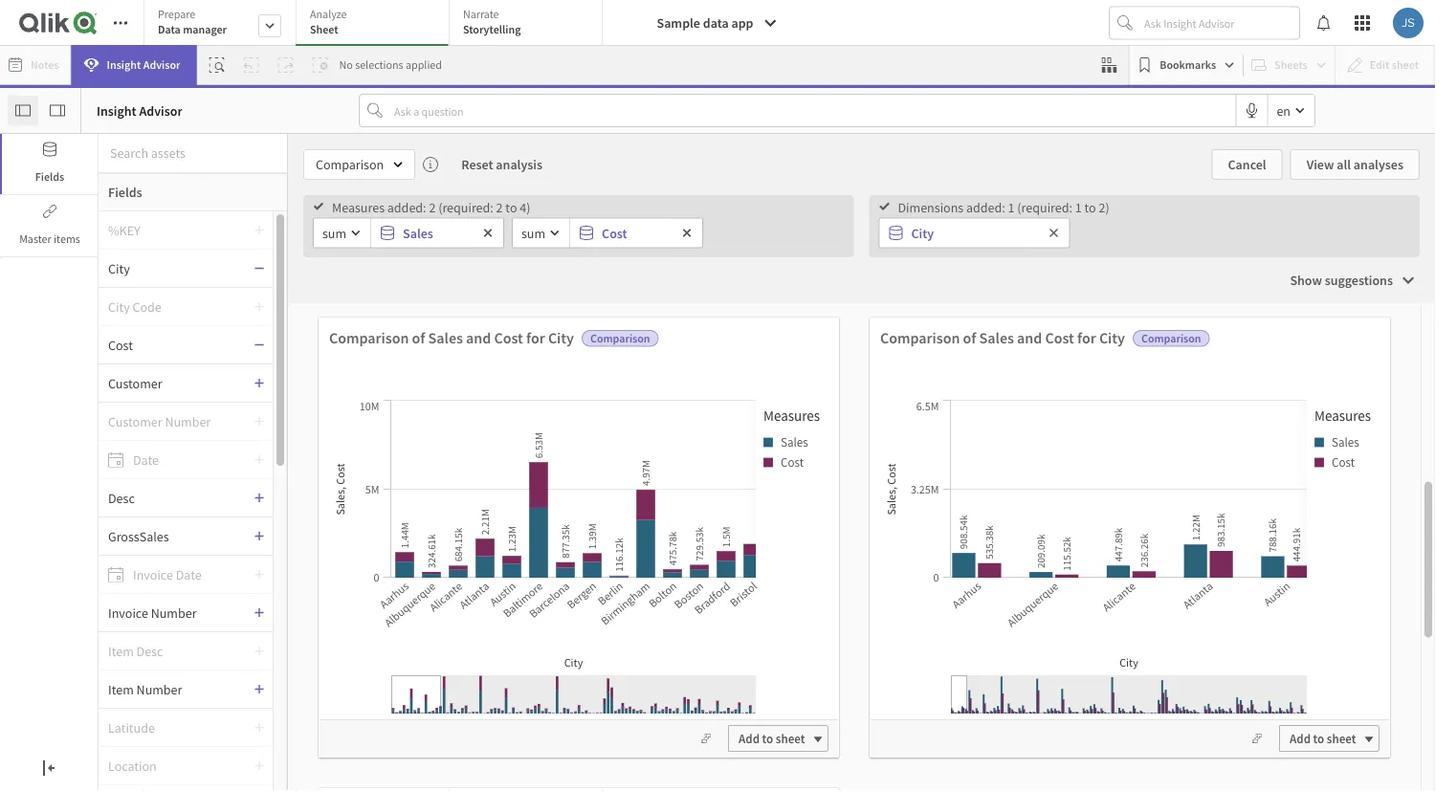 Task type: vqa. For each thing, say whether or not it's contained in the screenshot.
2nd "Add to sheet" from right
yes



Task type: locate. For each thing, give the bounding box(es) containing it.
add to sheet
[[739, 731, 805, 747], [1290, 731, 1356, 747]]

selections tool image
[[1102, 57, 1117, 73]]

advisor
[[143, 57, 180, 72], [139, 102, 182, 119]]

1 horizontal spatial 1
[[1075, 199, 1082, 216]]

bookmarks
[[1160, 57, 1216, 72]]

1 vertical spatial insight advisor
[[97, 102, 182, 119]]

sheet
[[776, 731, 805, 747], [1327, 731, 1356, 747]]

measures
[[332, 199, 385, 216]]

for
[[231, 143, 252, 163], [526, 328, 545, 347], [1078, 328, 1096, 347]]

grosssales
[[108, 528, 169, 545]]

sample
[[657, 14, 700, 32]]

advisor down data
[[143, 57, 180, 72]]

1 , from the left
[[332, 485, 347, 490]]

(required: for 2
[[438, 199, 494, 216]]

0 horizontal spatial city button
[[99, 260, 254, 277]]

0 horizontal spatial ,
[[332, 485, 347, 490]]

number right invoice
[[151, 604, 197, 622]]

comparison inside comparison dropdown button
[[316, 156, 384, 173]]

customer menu item
[[99, 365, 273, 403]]

prepare
[[158, 7, 196, 22]]

added: for dimensions
[[966, 199, 1006, 216]]

1 added: from the left
[[387, 199, 426, 216]]

add to sheet for first add to sheet button from the right
[[1290, 731, 1356, 747]]

1 horizontal spatial deselect field image
[[681, 227, 693, 239]]

1 vertical spatial city button
[[99, 260, 254, 277]]

2 added: from the left
[[966, 199, 1006, 216]]

added:
[[387, 199, 426, 216], [966, 199, 1006, 216]]

2 sum button from the left
[[513, 219, 569, 247]]

2 sheet from the left
[[1327, 731, 1356, 747]]

for for first add to sheet button from the right
[[1078, 328, 1096, 347]]

and
[[167, 143, 194, 163], [466, 328, 491, 347], [1017, 328, 1042, 347]]

1 horizontal spatial add to sheet
[[1290, 731, 1356, 747]]

view all analyses
[[1307, 156, 1404, 173]]

1 horizontal spatial sum button
[[513, 219, 569, 247]]

2 left 4)
[[496, 199, 503, 216]]

1 horizontal spatial sheet
[[1327, 731, 1356, 747]]

advisor inside dropdown button
[[143, 57, 180, 72]]

1 (required: from the left
[[438, 199, 494, 216]]

advisor down insight advisor dropdown button
[[139, 102, 182, 119]]

0 horizontal spatial add
[[739, 731, 760, 747]]

0 horizontal spatial sum button
[[314, 219, 370, 247]]

sales
[[126, 143, 163, 163], [403, 224, 433, 242], [428, 328, 463, 347], [979, 328, 1014, 347]]

2 2 from the left
[[496, 199, 503, 216]]

comparison
[[19, 143, 105, 163], [316, 156, 384, 173], [329, 328, 409, 347], [880, 328, 960, 347], [590, 331, 650, 346], [1142, 331, 1201, 346]]

number
[[151, 604, 197, 622], [136, 681, 182, 698]]

sum button down measures
[[314, 219, 370, 247]]

fields down search assets text field
[[108, 184, 142, 201]]

deselect field image
[[482, 227, 494, 239], [681, 227, 693, 239]]

2 add to sheet from the left
[[1290, 731, 1356, 747]]

cost
[[197, 143, 228, 163], [602, 224, 627, 242], [494, 328, 523, 347], [1045, 328, 1074, 347], [108, 336, 133, 354]]

0 horizontal spatial 1
[[1008, 199, 1015, 216]]

comparison of sales and cost for city for first add to sheet button from the right
[[880, 328, 1125, 347]]

insight advisor
[[107, 57, 180, 72], [97, 102, 182, 119]]

sum button
[[314, 219, 370, 247], [513, 219, 569, 247]]

1 horizontal spatial and
[[466, 328, 491, 347]]

tab list containing prepare
[[144, 0, 610, 48]]

comparison of sales and cost for city application
[[0, 0, 1435, 791], [9, 132, 714, 454]]

menu
[[99, 211, 287, 790]]

1 horizontal spatial added:
[[966, 199, 1006, 216]]

1 right dimensions
[[1008, 199, 1015, 216]]

0 horizontal spatial sheet
[[776, 731, 805, 747]]

0 horizontal spatial and
[[167, 143, 194, 163]]

0 horizontal spatial cost button
[[99, 336, 254, 354]]

1 horizontal spatial cost button
[[570, 219, 672, 247]]

1 deselect field image from the left
[[482, 227, 494, 239]]

1 add to sheet button from the left
[[728, 725, 829, 752]]

sum down measures
[[322, 224, 347, 242]]

show suggestions
[[1290, 272, 1393, 289]]

city button up cost menu item
[[99, 260, 254, 277]]

deselect field image for sales
[[482, 227, 494, 239]]

and for second add to sheet button from the right
[[466, 328, 491, 347]]

data
[[158, 22, 181, 37]]

master items
[[19, 232, 80, 246]]

(required: for 1
[[1018, 199, 1073, 216]]

1 horizontal spatial 2
[[496, 199, 503, 216]]

0 horizontal spatial add to sheet
[[739, 731, 805, 747]]

(required: up deselect field icon
[[1018, 199, 1073, 216]]

0 horizontal spatial sum
[[322, 224, 347, 242]]

dimensions added: 1 (required: 1 to 2)
[[898, 199, 1110, 216]]

0 horizontal spatial deselect field image
[[482, 227, 494, 239]]

master
[[19, 232, 51, 246]]

manager
[[183, 22, 227, 37]]

fields
[[35, 169, 64, 184], [108, 184, 142, 201]]

insight
[[107, 57, 141, 72], [97, 102, 136, 119]]

added: up sales "button"
[[387, 199, 426, 216]]

2
[[429, 199, 436, 216], [496, 199, 503, 216]]

number right item at the bottom of page
[[136, 681, 182, 698]]

1 sum button from the left
[[314, 219, 370, 247]]

(required: down "reset"
[[438, 199, 494, 216]]

city button
[[880, 219, 1039, 247], [99, 260, 254, 277]]

city
[[255, 143, 283, 163], [911, 224, 934, 242], [108, 260, 130, 277], [548, 328, 574, 347], [1099, 328, 1125, 347]]

sample data app button
[[645, 8, 790, 38]]

fields button
[[0, 134, 98, 194], [2, 134, 98, 194], [99, 173, 287, 211]]

,
[[332, 485, 347, 490], [884, 485, 898, 490]]

2 add to sheet button from the left
[[1279, 725, 1380, 752]]

cost button
[[570, 219, 672, 247], [99, 336, 254, 354]]

desc
[[108, 489, 135, 507]]

fields up master items
[[35, 169, 64, 184]]

data
[[703, 14, 729, 32]]

2 horizontal spatial of
[[963, 328, 976, 347]]

0 horizontal spatial 2
[[429, 199, 436, 216]]

reset analysis
[[461, 156, 543, 173]]

sum button for cost
[[513, 219, 569, 247]]

2 deselect field image from the left
[[681, 227, 693, 239]]

1 horizontal spatial ,
[[884, 485, 898, 490]]

invoice number
[[108, 604, 197, 622]]

1 horizontal spatial add
[[1290, 731, 1311, 747]]

1 horizontal spatial sum
[[522, 224, 546, 242]]

comparison of sales and cost for city
[[19, 143, 283, 163], [329, 328, 574, 347], [880, 328, 1125, 347]]

1 horizontal spatial add to sheet button
[[1279, 725, 1380, 752]]

2 (required: from the left
[[1018, 199, 1073, 216]]

sum for cost
[[522, 224, 546, 242]]

city button down dimensions
[[880, 219, 1039, 247]]

0 vertical spatial city button
[[880, 219, 1039, 247]]

analyses
[[1354, 156, 1404, 173]]

sum
[[322, 224, 347, 242], [522, 224, 546, 242]]

and for first add to sheet button from the right
[[1017, 328, 1042, 347]]

of
[[108, 143, 123, 163], [412, 328, 425, 347], [963, 328, 976, 347]]

0 vertical spatial advisor
[[143, 57, 180, 72]]

city inside menu item
[[108, 260, 130, 277]]

suggestions
[[1325, 272, 1393, 289]]

1 horizontal spatial (required:
[[1018, 199, 1073, 216]]

1 horizontal spatial comparison of sales and cost for city
[[329, 328, 574, 347]]

0 vertical spatial insight
[[107, 57, 141, 72]]

measures added: 2 (required: 2 to 4)
[[332, 199, 531, 216]]

2 horizontal spatial and
[[1017, 328, 1042, 347]]

0 horizontal spatial added:
[[387, 199, 426, 216]]

1
[[1008, 199, 1015, 216], [1075, 199, 1082, 216]]

1 horizontal spatial of
[[412, 328, 425, 347]]

add
[[739, 731, 760, 747], [1290, 731, 1311, 747]]

1 vertical spatial number
[[136, 681, 182, 698]]

deselect field image
[[1048, 227, 1060, 239]]

0 horizontal spatial add to sheet button
[[728, 725, 829, 752]]

0 vertical spatial insight advisor
[[107, 57, 180, 72]]

prepare data manager
[[158, 7, 227, 37]]

added: right dimensions
[[966, 199, 1006, 216]]

0 vertical spatial cost button
[[570, 219, 672, 247]]

city button inside city menu item
[[99, 260, 254, 277]]

customer button
[[99, 375, 254, 392]]

to
[[506, 199, 517, 216], [1085, 199, 1096, 216], [762, 731, 773, 747], [1313, 731, 1325, 747]]

all
[[1337, 156, 1351, 173]]

customer
[[108, 375, 162, 392]]

applied
[[406, 57, 442, 72]]

0 vertical spatial number
[[151, 604, 197, 622]]

4)
[[520, 199, 531, 216]]

2 horizontal spatial for
[[1078, 328, 1096, 347]]

add to sheet button
[[728, 725, 829, 752], [1279, 725, 1380, 752]]

sum button down 4)
[[513, 219, 569, 247]]

(required:
[[438, 199, 494, 216], [1018, 199, 1073, 216]]

2 sum from the left
[[522, 224, 546, 242]]

0 horizontal spatial (required:
[[438, 199, 494, 216]]

insight advisor down data
[[107, 57, 180, 72]]

1 add to sheet from the left
[[739, 731, 805, 747]]

0 horizontal spatial of
[[108, 143, 123, 163]]

2 horizontal spatial comparison of sales and cost for city
[[880, 328, 1125, 347]]

1 horizontal spatial for
[[526, 328, 545, 347]]

sum down 4)
[[522, 224, 546, 242]]

tab list
[[144, 0, 610, 48]]

2 , from the left
[[884, 485, 898, 490]]

1 left '2)'
[[1075, 199, 1082, 216]]

desc menu item
[[99, 479, 273, 518]]

1 vertical spatial cost button
[[99, 336, 254, 354]]

insight advisor down insight advisor dropdown button
[[97, 102, 182, 119]]

comparison button
[[303, 149, 416, 180]]

2 add from the left
[[1290, 731, 1311, 747]]

analysis
[[496, 156, 543, 173]]

1 sheet from the left
[[776, 731, 805, 747]]

2 up sales "button"
[[429, 199, 436, 216]]

reset analysis button
[[446, 149, 558, 180]]

sales button
[[371, 219, 473, 247]]

1 sum from the left
[[322, 224, 347, 242]]

master items button
[[0, 196, 98, 256], [2, 196, 98, 256]]



Task type: describe. For each thing, give the bounding box(es) containing it.
deselect field image for cost
[[681, 227, 693, 239]]

cost inside menu item
[[108, 336, 133, 354]]

of for first add to sheet button from the right
[[963, 328, 976, 347]]

no selections applied
[[339, 57, 442, 72]]

grosssales button
[[99, 528, 254, 545]]

item number menu item
[[99, 671, 273, 709]]

0 horizontal spatial fields
[[35, 169, 64, 184]]

cancel
[[1228, 156, 1267, 173]]

menu containing city
[[99, 211, 287, 790]]

no
[[339, 57, 353, 72]]

Search assets text field
[[99, 136, 287, 170]]

add to sheet for second add to sheet button from the right
[[739, 731, 805, 747]]

1 add from the left
[[739, 731, 760, 747]]

item
[[108, 681, 134, 698]]

0 horizontal spatial for
[[231, 143, 252, 163]]

sum button for sales
[[314, 219, 370, 247]]

1 vertical spatial advisor
[[139, 102, 182, 119]]

smart search image
[[209, 57, 224, 73]]

insight inside dropdown button
[[107, 57, 141, 72]]

analyze
[[310, 7, 347, 22]]

Ask a question text field
[[390, 95, 1236, 126]]

analyze sheet
[[310, 7, 347, 37]]

cancel button
[[1212, 149, 1283, 180]]

app
[[732, 14, 754, 32]]

john smith image
[[1393, 8, 1424, 38]]

item number
[[108, 681, 182, 698]]

1 vertical spatial insight
[[97, 102, 136, 119]]

2 master items button from the left
[[2, 196, 98, 256]]

number for item number
[[136, 681, 182, 698]]

Ask Insight Advisor text field
[[1141, 8, 1300, 38]]

1 1 from the left
[[1008, 199, 1015, 216]]

show suggestions button
[[1275, 265, 1428, 296]]

show properties image
[[50, 103, 65, 118]]

, for second add to sheet button from the right
[[332, 485, 347, 490]]

1 horizontal spatial city button
[[880, 219, 1039, 247]]

sheet for first add to sheet button from the right
[[1327, 731, 1356, 747]]

invoice number menu item
[[99, 594, 273, 633]]

for for second add to sheet button from the right
[[526, 328, 545, 347]]

grosssales menu item
[[99, 518, 273, 556]]

sheet
[[310, 22, 338, 37]]

hide assets image
[[15, 103, 31, 118]]

invoice
[[108, 604, 148, 622]]

show
[[1290, 272, 1322, 289]]

narrate
[[463, 7, 499, 22]]

view all analyses button
[[1291, 149, 1420, 180]]

storytelling
[[463, 22, 521, 37]]

en button
[[1268, 95, 1315, 126]]

selections
[[355, 57, 403, 72]]

invoice number button
[[99, 604, 254, 622]]

1 2 from the left
[[429, 199, 436, 216]]

view
[[1307, 156, 1334, 173]]

items
[[54, 232, 80, 246]]

1 master items button from the left
[[0, 196, 98, 256]]

added: for measures
[[387, 199, 426, 216]]

number for invoice number
[[151, 604, 197, 622]]

cost menu item
[[99, 326, 273, 365]]

insight advisor button
[[71, 45, 197, 85]]

sales inside "button"
[[403, 224, 433, 242]]

, for first add to sheet button from the right
[[884, 485, 898, 490]]

desc button
[[99, 489, 254, 507]]

0 horizontal spatial comparison of sales and cost for city
[[19, 143, 283, 163]]

insight advisor inside dropdown button
[[107, 57, 180, 72]]

narrate storytelling
[[463, 7, 521, 37]]

city menu item
[[99, 250, 273, 288]]

en
[[1277, 102, 1291, 119]]

cost button inside menu item
[[99, 336, 254, 354]]

reset
[[461, 156, 493, 173]]

bookmarks button
[[1133, 50, 1239, 80]]

comparison of sales and cost for city for second add to sheet button from the right
[[329, 328, 574, 347]]

of for second add to sheet button from the right
[[412, 328, 425, 347]]

sample data app
[[657, 14, 754, 32]]

2)
[[1099, 199, 1110, 216]]

dimensions
[[898, 199, 964, 216]]

2 1 from the left
[[1075, 199, 1082, 216]]

sheet for second add to sheet button from the right
[[776, 731, 805, 747]]

sum for sales
[[322, 224, 347, 242]]

item number button
[[99, 681, 254, 698]]

1 horizontal spatial fields
[[108, 184, 142, 201]]



